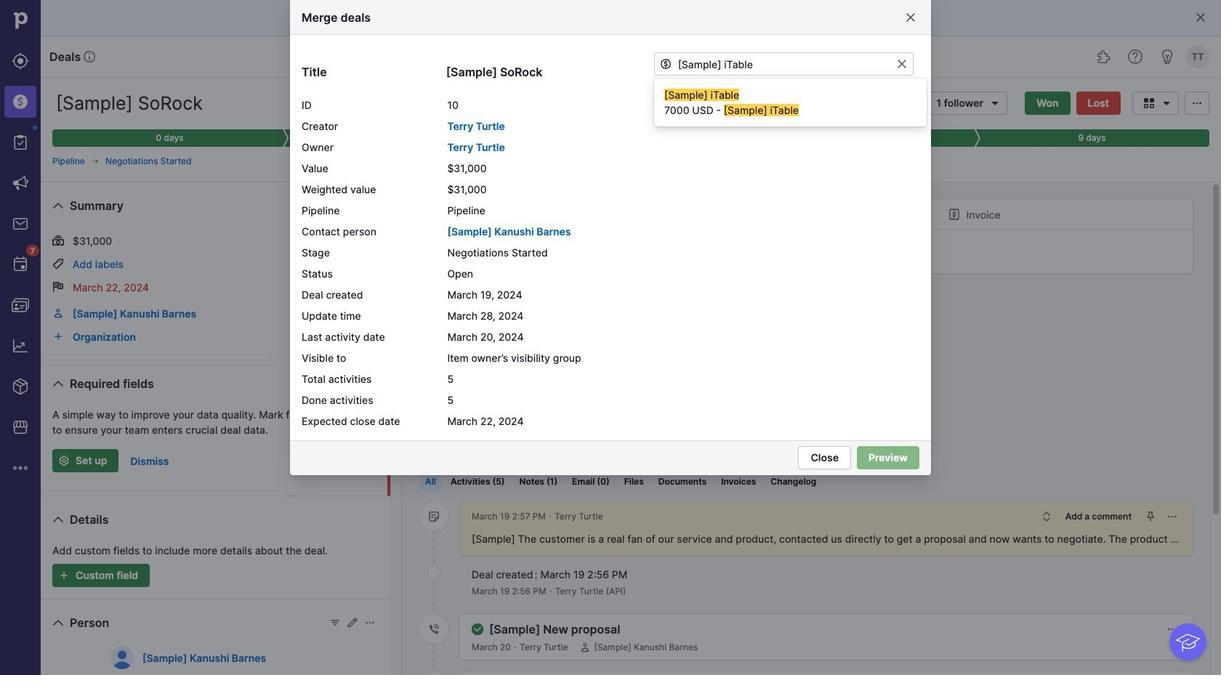 Task type: vqa. For each thing, say whether or not it's contained in the screenshot.
the Pin this note icon
yes



Task type: describe. For each thing, give the bounding box(es) containing it.
2 color primary inverted image from the top
[[55, 570, 73, 582]]

knowledge center bot, also known as kc bot is an onboarding assistant that allows you to see the list of onboarding items in one place for quick and easy reference. this improves your in-app experience. image
[[1170, 624, 1207, 661]]

color secondary image
[[428, 511, 440, 523]]

more image
[[12, 460, 29, 477]]

quick help image
[[1127, 48, 1145, 65]]

products image
[[12, 378, 29, 396]]

1 color secondary image from the top
[[428, 567, 440, 579]]

leads image
[[12, 52, 29, 70]]

more actions image
[[1167, 624, 1179, 636]]

2 color link image from the top
[[52, 331, 64, 343]]

expand image
[[1041, 511, 1053, 523]]

pin this note image
[[1145, 511, 1157, 523]]

marketplace image
[[12, 419, 29, 436]]

1 color link image from the top
[[52, 308, 64, 319]]

2 color secondary image from the top
[[428, 624, 440, 636]]

contacts image
[[12, 297, 29, 314]]

1 color undefined image from the top
[[12, 134, 29, 151]]

1 color primary inverted image from the top
[[55, 455, 73, 467]]



Task type: locate. For each thing, give the bounding box(es) containing it.
[Sample] SoRock text field
[[52, 89, 231, 118]]

1 vertical spatial color secondary image
[[428, 624, 440, 636]]

menu item
[[0, 81, 41, 122]]

None text field
[[654, 52, 914, 76]]

deals image
[[12, 93, 29, 111]]

home image
[[9, 9, 31, 31]]

0 vertical spatial color undefined image
[[12, 134, 29, 151]]

0 vertical spatial color secondary image
[[428, 567, 440, 579]]

sales assistant image
[[1159, 48, 1177, 65]]

1 vertical spatial color primary inverted image
[[55, 570, 73, 582]]

color undefined image up campaigns icon
[[12, 134, 29, 151]]

sales inbox image
[[12, 215, 29, 233]]

quick add image
[[759, 48, 777, 65]]

color link image right contacts icon
[[52, 308, 64, 319]]

1 vertical spatial color undefined image
[[12, 256, 29, 273]]

1 vertical spatial color link image
[[52, 331, 64, 343]]

color undefined image up contacts icon
[[12, 256, 29, 273]]

color secondary image
[[428, 567, 440, 579], [428, 624, 440, 636]]

Search Pipedrive field
[[480, 42, 742, 71]]

info image
[[84, 51, 95, 63]]

color primary image
[[660, 58, 672, 70], [897, 58, 908, 70], [987, 97, 1005, 109], [1159, 97, 1176, 109], [49, 197, 67, 215], [52, 235, 64, 247], [52, 281, 64, 293], [49, 375, 67, 393], [461, 436, 478, 453], [49, 615, 67, 632], [329, 617, 341, 629], [347, 617, 359, 629], [364, 617, 376, 629], [472, 624, 484, 636], [580, 642, 592, 654]]

2 color undefined image from the top
[[12, 256, 29, 273]]

color link image
[[52, 308, 64, 319], [52, 331, 64, 343]]

0 vertical spatial color primary inverted image
[[55, 455, 73, 467]]

color primary inverted image
[[55, 455, 73, 467], [55, 570, 73, 582]]

menu
[[0, 0, 41, 676]]

campaigns image
[[12, 175, 29, 192]]

color link image right insights image
[[52, 331, 64, 343]]

color undefined image
[[12, 134, 29, 151], [12, 256, 29, 273]]

0 vertical spatial color link image
[[52, 308, 64, 319]]

more actions image
[[1167, 511, 1179, 523]]

color primary image
[[905, 12, 917, 23], [1196, 12, 1207, 23], [1141, 97, 1159, 109], [1189, 97, 1207, 109], [949, 209, 961, 220], [308, 235, 326, 247], [52, 258, 64, 270], [453, 294, 471, 311], [49, 511, 67, 529]]

insights image
[[12, 337, 29, 355]]



